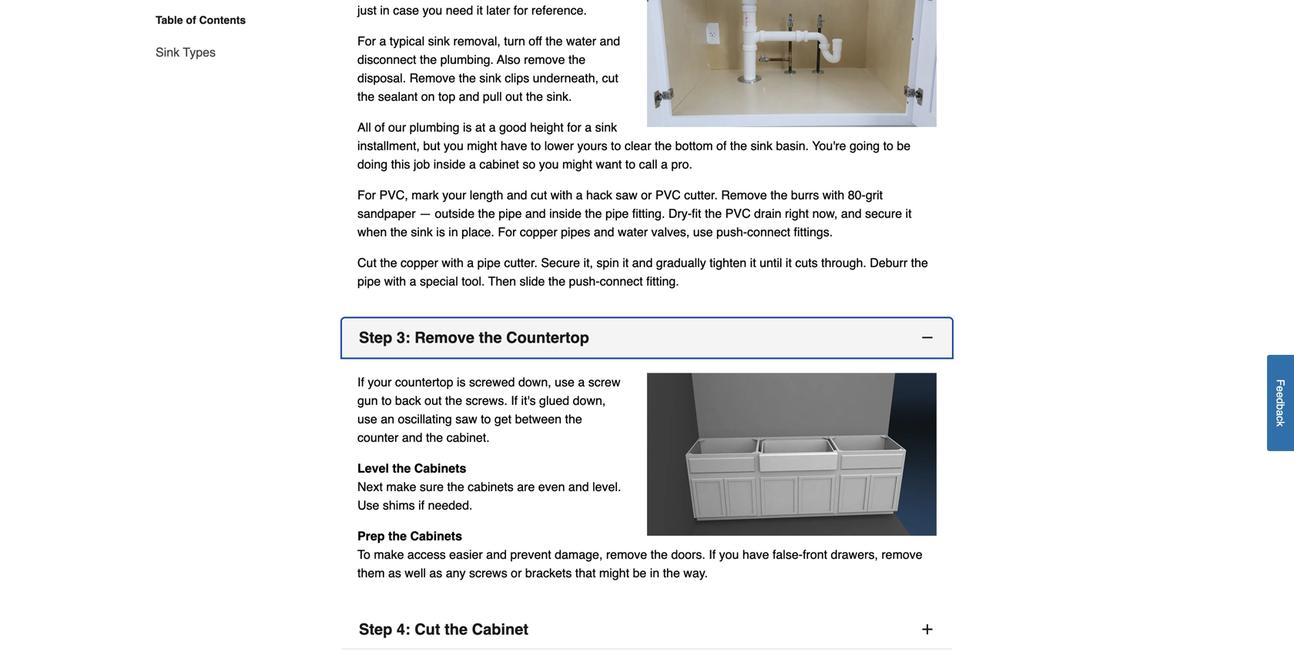Task type: describe. For each thing, give the bounding box(es) containing it.
call
[[639, 157, 658, 172]]

out inside if your countertop is screwed down, use a screw gun to back out the screws. if it's glued down, use an oscillating saw to get between the counter and the cabinet.
[[425, 394, 442, 408]]

disconnect
[[357, 53, 416, 67]]

pipe down when on the top
[[357, 274, 381, 289]]

step 4: cut the cabinet
[[359, 621, 529, 639]]

the down plumbing.
[[459, 71, 476, 85]]

a left the special
[[410, 274, 416, 289]]

your inside if your countertop is screwed down, use a screw gun to back out the screws. if it's glued down, use an oscillating saw to get between the counter and the cabinet.
[[368, 375, 392, 390]]

gradually
[[656, 256, 706, 270]]

0 horizontal spatial use
[[357, 412, 377, 427]]

sink right typical
[[428, 34, 450, 48]]

f e e d b a c k button
[[1267, 355, 1294, 452]]

cutter. inside for pvc, mark your length and cut with a hack saw or pvc cutter. remove the burrs with 80-grit sandpaper — outside the pipe and inside the pipe fitting. dry-fit the pvc drain right now, and secure it when the sink is in place. for copper pipes and water valves, use push-connect fittings.
[[684, 188, 718, 202]]

drawers,
[[831, 548, 878, 562]]

table of contents
[[156, 14, 246, 26]]

plumbing
[[410, 120, 460, 135]]

1 horizontal spatial remove
[[606, 548, 647, 562]]

1 e from the top
[[1275, 386, 1287, 392]]

to right going
[[883, 139, 894, 153]]

and inside if your countertop is screwed down, use a screw gun to back out the screws. if it's glued down, use an oscillating saw to get between the counter and the cabinet.
[[402, 431, 423, 445]]

off
[[529, 34, 542, 48]]

easier
[[449, 548, 483, 562]]

even
[[538, 480, 565, 494]]

drain
[[754, 207, 782, 221]]

job
[[414, 157, 430, 172]]

to up want
[[611, 139, 621, 153]]

the up the screwed
[[479, 329, 502, 347]]

a inside "for a typical sink removal, turn off the water and disconnect the plumbing. also remove the disposal. remove the sink clips underneath, cut the sealant on top and pull out the sink."
[[379, 34, 386, 48]]

b
[[1275, 404, 1287, 410]]

valves,
[[651, 225, 690, 239]]

and right length
[[507, 188, 527, 202]]

pro.
[[671, 157, 693, 172]]

for for for pvc, mark your length and cut with a hack saw or pvc cutter. remove the burrs with 80-grit sandpaper — outside the pipe and inside the pipe fitting. dry-fit the pvc drain right now, and secure it when the sink is in place. for copper pipes and water valves, use push-connect fittings.
[[357, 188, 376, 202]]

the down "oscillating"
[[426, 431, 443, 445]]

that
[[575, 566, 596, 581]]

it inside for pvc, mark your length and cut with a hack saw or pvc cutter. remove the burrs with 80-grit sandpaper — outside the pipe and inside the pipe fitting. dry-fit the pvc drain right now, and secure it when the sink is in place. for copper pipes and water valves, use push-connect fittings.
[[906, 207, 912, 221]]

until
[[760, 256, 782, 270]]

countertop
[[506, 329, 589, 347]]

outside
[[435, 207, 475, 221]]

step 3: remove the countertop
[[359, 329, 589, 347]]

the right bottom
[[730, 139, 747, 153]]

all of our plumbing is at a good height for a sink installment, but you might have to lower yours to clear the bottom of the sink basin. you're going to be doing this job inside a cabinet so you might want to call a pro.
[[357, 120, 911, 172]]

make for prep
[[374, 548, 404, 562]]

and inside level the cabinets next make sure the cabinets are even and level. use shims if needed.
[[569, 480, 589, 494]]

the down glued
[[565, 412, 582, 427]]

is inside if your countertop is screwed down, use a screw gun to back out the screws. if it's glued down, use an oscillating saw to get between the counter and the cabinet.
[[457, 375, 466, 390]]

good
[[499, 120, 527, 135]]

access
[[408, 548, 446, 562]]

0 horizontal spatial if
[[357, 375, 364, 390]]

next
[[357, 480, 383, 494]]

the up call
[[655, 139, 672, 153]]

the right deburr
[[911, 256, 928, 270]]

in inside prep the cabinets to make access easier and prevent damage, remove the doors. if you have false-front drawers, remove them as well as any screws or brackets that might be in the way.
[[650, 566, 660, 581]]

with left the hack
[[551, 188, 573, 202]]

the up underneath,
[[569, 53, 586, 67]]

screws.
[[466, 394, 508, 408]]

front
[[803, 548, 828, 562]]

a up the tool.
[[467, 256, 474, 270]]

underneath,
[[533, 71, 599, 85]]

a left cabinet
[[469, 157, 476, 172]]

level the cabinets next make sure the cabinets are even and level. use shims if needed.
[[357, 462, 621, 513]]

mark
[[412, 188, 439, 202]]

contents
[[199, 14, 246, 26]]

damage,
[[555, 548, 603, 562]]

the down disposal.
[[357, 89, 375, 104]]

cuts
[[795, 256, 818, 270]]

step for step 3: remove the countertop
[[359, 329, 392, 347]]

0 horizontal spatial might
[[467, 139, 497, 153]]

water inside "for a typical sink removal, turn off the water and disconnect the plumbing. also remove the disposal. remove the sink clips underneath, cut the sealant on top and pull out the sink."
[[566, 34, 596, 48]]

through.
[[821, 256, 867, 270]]

the down when on the top
[[380, 256, 397, 270]]

get
[[495, 412, 512, 427]]

cut inside for pvc, mark your length and cut with a hack saw or pvc cutter. remove the burrs with 80-grit sandpaper — outside the pipe and inside the pipe fitting. dry-fit the pvc drain right now, and secure it when the sink is in place. for copper pipes and water valves, use push-connect fittings.
[[531, 188, 547, 202]]

yours
[[577, 139, 608, 153]]

and down 80-
[[841, 207, 862, 221]]

sink.
[[547, 89, 572, 104]]

it left "cuts"
[[786, 256, 792, 270]]

the down sandpaper
[[390, 225, 408, 239]]

if
[[418, 499, 425, 513]]

is inside for pvc, mark your length and cut with a hack saw or pvc cutter. remove the burrs with 80-grit sandpaper — outside the pipe and inside the pipe fitting. dry-fit the pvc drain right now, and secure it when the sink is in place. for copper pipes and water valves, use push-connect fittings.
[[436, 225, 445, 239]]

80-
[[848, 188, 866, 202]]

the left cabinet
[[445, 621, 468, 639]]

this
[[391, 157, 410, 172]]

is inside all of our plumbing is at a good height for a sink installment, but you might have to lower yours to clear the bottom of the sink basin. you're going to be doing this job inside a cabinet so you might want to call a pro.
[[463, 120, 472, 135]]

the right fit
[[705, 207, 722, 221]]

and inside prep the cabinets to make access easier and prevent damage, remove the doors. if you have false-front drawers, remove them as well as any screws or brackets that might be in the way.
[[486, 548, 507, 562]]

them
[[357, 566, 385, 581]]

1 vertical spatial down,
[[573, 394, 606, 408]]

water inside for pvc, mark your length and cut with a hack saw or pvc cutter. remove the burrs with 80-grit sandpaper — outside the pipe and inside the pipe fitting. dry-fit the pvc drain right now, and secure it when the sink is in place. for copper pipes and water valves, use push-connect fittings.
[[618, 225, 648, 239]]

sink
[[156, 45, 180, 59]]

have inside all of our plumbing is at a good height for a sink installment, but you might have to lower yours to clear the bottom of the sink basin. you're going to be doing this job inside a cabinet so you might want to call a pro.
[[501, 139, 527, 153]]

oscillating
[[398, 412, 452, 427]]

2 vertical spatial of
[[717, 139, 727, 153]]

your inside for pvc, mark your length and cut with a hack saw or pvc cutter. remove the burrs with 80-grit sandpaper — outside the pipe and inside the pipe fitting. dry-fit the pvc drain right now, and secure it when the sink is in place. for copper pipes and water valves, use push-connect fittings.
[[442, 188, 466, 202]]

tool.
[[462, 274, 485, 289]]

and down so
[[525, 207, 546, 221]]

dry-
[[669, 207, 692, 221]]

the left "way."
[[663, 566, 680, 581]]

at
[[475, 120, 486, 135]]

sandpaper
[[357, 207, 416, 221]]

1 horizontal spatial if
[[511, 394, 518, 408]]

the down length
[[478, 207, 495, 221]]

also
[[497, 53, 521, 67]]

special
[[420, 274, 458, 289]]

and right pipes
[[594, 225, 614, 239]]

the left sink.
[[526, 89, 543, 104]]

for pvc, mark your length and cut with a hack saw or pvc cutter. remove the burrs with 80-grit sandpaper — outside the pipe and inside the pipe fitting. dry-fit the pvc drain right now, and secure it when the sink is in place. for copper pipes and water valves, use push-connect fittings.
[[357, 188, 912, 239]]

cutter. inside cut the copper with a pipe cutter. secure it, spin it and gradually tighten it until it cuts through. deburr the pipe with a special tool. then slide the push-connect fitting.
[[504, 256, 538, 270]]

a inside f e e d b a c k button
[[1275, 410, 1287, 416]]

the down the hack
[[585, 207, 602, 221]]

to up 'an'
[[381, 394, 392, 408]]

pipe down the hack
[[606, 207, 629, 221]]

a inside if your countertop is screwed down, use a screw gun to back out the screws. if it's glued down, use an oscillating saw to get between the counter and the cabinet.
[[578, 375, 585, 390]]

sure
[[420, 480, 444, 494]]

for
[[567, 120, 582, 135]]

it left "until"
[[750, 256, 756, 270]]

table
[[156, 14, 183, 26]]

it,
[[584, 256, 593, 270]]

place.
[[462, 225, 495, 239]]

a right call
[[661, 157, 668, 172]]

d
[[1275, 398, 1287, 404]]

burrs
[[791, 188, 819, 202]]

the up the drain at the right top
[[771, 188, 788, 202]]

cabinets for access
[[410, 529, 462, 544]]

you for our
[[444, 139, 464, 153]]

spin
[[597, 256, 619, 270]]

brackets
[[525, 566, 572, 581]]

table of contents element
[[137, 12, 246, 62]]

tighten
[[710, 256, 747, 270]]

the left doors.
[[651, 548, 668, 562]]

cut inside "for a typical sink removal, turn off the water and disconnect the plumbing. also remove the disposal. remove the sink clips underneath, cut the sealant on top and pull out the sink."
[[602, 71, 619, 85]]

the right the off at the left top of page
[[546, 34, 563, 48]]

have inside prep the cabinets to make access easier and prevent damage, remove the doors. if you have false-front drawers, remove them as well as any screws or brackets that might be in the way.
[[743, 548, 769, 562]]

pipes
[[561, 225, 590, 239]]

step 3: remove the countertop button
[[342, 319, 952, 358]]

when
[[357, 225, 387, 239]]

so
[[523, 157, 536, 172]]

disposal.
[[357, 71, 406, 85]]

minus image
[[920, 330, 935, 346]]

installment,
[[357, 139, 420, 153]]

it's
[[521, 394, 536, 408]]

plumbing.
[[440, 53, 494, 67]]

saw inside for pvc, mark your length and cut with a hack saw or pvc cutter. remove the burrs with 80-grit sandpaper — outside the pipe and inside the pipe fitting. dry-fit the pvc drain right now, and secure it when the sink is in place. for copper pipes and water valves, use push-connect fittings.
[[616, 188, 638, 202]]

2 vertical spatial for
[[498, 225, 516, 239]]

now,
[[813, 207, 838, 221]]

f
[[1275, 380, 1287, 386]]

shims
[[383, 499, 415, 513]]

make for level
[[386, 480, 416, 494]]

grit
[[866, 188, 883, 202]]

gun
[[357, 394, 378, 408]]

clips
[[505, 71, 529, 85]]

f e e d b a c k
[[1275, 380, 1287, 427]]

and right the off at the left top of page
[[600, 34, 620, 48]]



Task type: vqa. For each thing, say whether or not it's contained in the screenshot.
the lower
yes



Task type: locate. For each thing, give the bounding box(es) containing it.
0 vertical spatial make
[[386, 480, 416, 494]]

the
[[546, 34, 563, 48], [420, 53, 437, 67], [569, 53, 586, 67], [459, 71, 476, 85], [357, 89, 375, 104], [526, 89, 543, 104], [655, 139, 672, 153], [730, 139, 747, 153], [771, 188, 788, 202], [478, 207, 495, 221], [585, 207, 602, 221], [705, 207, 722, 221], [390, 225, 408, 239], [380, 256, 397, 270], [911, 256, 928, 270], [548, 274, 566, 289], [479, 329, 502, 347], [445, 394, 462, 408], [565, 412, 582, 427], [426, 431, 443, 445], [392, 462, 411, 476], [447, 480, 464, 494], [388, 529, 407, 544], [651, 548, 668, 562], [663, 566, 680, 581], [445, 621, 468, 639]]

doing
[[357, 157, 388, 172]]

types
[[183, 45, 216, 59]]

pipe down length
[[499, 207, 522, 221]]

of inside "element"
[[186, 14, 196, 26]]

be inside prep the cabinets to make access easier and prevent damage, remove the doors. if you have false-front drawers, remove them as well as any screws or brackets that might be in the way.
[[633, 566, 647, 581]]

0 vertical spatial if
[[357, 375, 364, 390]]

use
[[357, 499, 379, 513]]

0 vertical spatial cut
[[357, 256, 377, 270]]

you right but in the left top of the page
[[444, 139, 464, 153]]

step for step 4: cut the cabinet
[[359, 621, 392, 639]]

to left call
[[625, 157, 636, 172]]

1 horizontal spatial might
[[562, 157, 593, 172]]

the right level
[[392, 462, 411, 476]]

of right bottom
[[717, 139, 727, 153]]

water left valves,
[[618, 225, 648, 239]]

any
[[446, 566, 466, 581]]

for left "pvc,"
[[357, 188, 376, 202]]

step inside step 4: cut the cabinet button
[[359, 621, 392, 639]]

0 horizontal spatial cutter.
[[504, 256, 538, 270]]

bottom
[[675, 139, 713, 153]]

1 vertical spatial in
[[650, 566, 660, 581]]

connect
[[747, 225, 791, 239], [600, 274, 643, 289]]

0 vertical spatial be
[[897, 139, 911, 153]]

0 horizontal spatial or
[[511, 566, 522, 581]]

0 horizontal spatial connect
[[600, 274, 643, 289]]

to
[[357, 548, 371, 562]]

have left the false-
[[743, 548, 769, 562]]

needed.
[[428, 499, 473, 513]]

1 vertical spatial water
[[618, 225, 648, 239]]

0 vertical spatial you
[[444, 139, 464, 153]]

remove right 3:
[[415, 329, 475, 347]]

might down the at
[[467, 139, 497, 153]]

0 vertical spatial your
[[442, 188, 466, 202]]

1 horizontal spatial connect
[[747, 225, 791, 239]]

you inside prep the cabinets to make access easier and prevent damage, remove the doors. if you have false-front drawers, remove them as well as any screws or brackets that might be in the way.
[[719, 548, 739, 562]]

for for for a typical sink removal, turn off the water and disconnect the plumbing. also remove the disposal. remove the sink clips underneath, cut the sealant on top and pull out the sink.
[[357, 34, 376, 48]]

pvc
[[656, 188, 681, 202], [725, 207, 751, 221]]

cut inside cut the copper with a pipe cutter. secure it, spin it and gradually tighten it until it cuts through. deburr the pipe with a special tool. then slide the push-connect fitting.
[[357, 256, 377, 270]]

remove inside "for a typical sink removal, turn off the water and disconnect the plumbing. also remove the disposal. remove the sink clips underneath, cut the sealant on top and pull out the sink."
[[524, 53, 565, 67]]

0 vertical spatial out
[[506, 89, 523, 104]]

saw right the hack
[[616, 188, 638, 202]]

cabinet
[[479, 157, 519, 172]]

saw
[[616, 188, 638, 202], [455, 412, 477, 427]]

inside inside for pvc, mark your length and cut with a hack saw or pvc cutter. remove the burrs with 80-grit sandpaper — outside the pipe and inside the pipe fitting. dry-fit the pvc drain right now, and secure it when the sink is in place. for copper pipes and water valves, use push-connect fittings.
[[549, 207, 582, 221]]

0 vertical spatial copper
[[520, 225, 558, 239]]

0 horizontal spatial copper
[[401, 256, 438, 270]]

1 as from the left
[[388, 566, 401, 581]]

cabinets inside prep the cabinets to make access easier and prevent damage, remove the doors. if you have false-front drawers, remove them as well as any screws or brackets that might be in the way.
[[410, 529, 462, 544]]

might down 'yours'
[[562, 157, 593, 172]]

use inside for pvc, mark your length and cut with a hack saw or pvc cutter. remove the burrs with 80-grit sandpaper — outside the pipe and inside the pipe fitting. dry-fit the pvc drain right now, and secure it when the sink is in place. for copper pipes and water valves, use push-connect fittings.
[[693, 225, 713, 239]]

if left it's
[[511, 394, 518, 408]]

saw inside if your countertop is screwed down, use a screw gun to back out the screws. if it's glued down, use an oscillating saw to get between the counter and the cabinet.
[[455, 412, 477, 427]]

a left the hack
[[576, 188, 583, 202]]

length
[[470, 188, 503, 202]]

and right even
[[569, 480, 589, 494]]

0 horizontal spatial down,
[[519, 375, 551, 390]]

might right that
[[599, 566, 629, 581]]

sink up pull
[[479, 71, 501, 85]]

level
[[357, 462, 389, 476]]

you for cabinets
[[719, 548, 739, 562]]

0 horizontal spatial as
[[388, 566, 401, 581]]

or inside for pvc, mark your length and cut with a hack saw or pvc cutter. remove the burrs with 80-grit sandpaper — outside the pipe and inside the pipe fitting. dry-fit the pvc drain right now, and secure it when the sink is in place. for copper pipes and water valves, use push-connect fittings.
[[641, 188, 652, 202]]

0 horizontal spatial inside
[[434, 157, 466, 172]]

between
[[515, 412, 562, 427]]

if inside prep the cabinets to make access easier and prevent damage, remove the doors. if you have false-front drawers, remove them as well as any screws or brackets that might be in the way.
[[709, 548, 716, 562]]

0 vertical spatial cabinets
[[414, 462, 466, 476]]

1 vertical spatial push-
[[569, 274, 600, 289]]

use down fit
[[693, 225, 713, 239]]

push- up tighten
[[717, 225, 747, 239]]

push- inside for pvc, mark your length and cut with a hack saw or pvc cutter. remove the burrs with 80-grit sandpaper — outside the pipe and inside the pipe fitting. dry-fit the pvc drain right now, and secure it when the sink is in place. for copper pipes and water valves, use push-connect fittings.
[[717, 225, 747, 239]]

and right top
[[459, 89, 480, 104]]

make inside prep the cabinets to make access easier and prevent damage, remove the doors. if you have false-front drawers, remove them as well as any screws or brackets that might be in the way.
[[374, 548, 404, 562]]

lower
[[545, 139, 574, 153]]

1 vertical spatial might
[[562, 157, 593, 172]]

level.
[[593, 480, 621, 494]]

1 horizontal spatial cut
[[602, 71, 619, 85]]

push- down the "it,"
[[569, 274, 600, 289]]

cut the copper with a pipe cutter. secure it, spin it and gradually tighten it until it cuts through. deburr the pipe with a special tool. then slide the push-connect fitting.
[[357, 256, 928, 289]]

in down outside
[[449, 225, 458, 239]]

of right the all
[[375, 120, 385, 135]]

0 vertical spatial cut
[[602, 71, 619, 85]]

of right the table
[[186, 14, 196, 26]]

out up "oscillating"
[[425, 394, 442, 408]]

push- inside cut the copper with a pipe cutter. secure it, spin it and gradually tighten it until it cuts through. deburr the pipe with a special tool. then slide the push-connect fitting.
[[569, 274, 600, 289]]

down, down screw
[[573, 394, 606, 408]]

2 vertical spatial might
[[599, 566, 629, 581]]

make up shims
[[386, 480, 416, 494]]

0 vertical spatial in
[[449, 225, 458, 239]]

is left the at
[[463, 120, 472, 135]]

remove inside for pvc, mark your length and cut with a hack saw or pvc cutter. remove the burrs with 80-grit sandpaper — outside the pipe and inside the pipe fitting. dry-fit the pvc drain right now, and secure it when the sink is in place. for copper pipes and water valves, use push-connect fittings.
[[721, 188, 767, 202]]

might inside prep the cabinets to make access easier and prevent damage, remove the doors. if you have false-front drawers, remove them as well as any screws or brackets that might be in the way.
[[599, 566, 629, 581]]

step left 3:
[[359, 329, 392, 347]]

1 vertical spatial if
[[511, 394, 518, 408]]

1 vertical spatial for
[[357, 188, 376, 202]]

cabinets for sure
[[414, 462, 466, 476]]

1 horizontal spatial or
[[641, 188, 652, 202]]

2 vertical spatial remove
[[415, 329, 475, 347]]

sink types link
[[156, 34, 216, 62]]

sink types
[[156, 45, 216, 59]]

0 vertical spatial might
[[467, 139, 497, 153]]

1 horizontal spatial push-
[[717, 225, 747, 239]]

to up so
[[531, 139, 541, 153]]

pipe up then
[[477, 256, 501, 270]]

0 horizontal spatial in
[[449, 225, 458, 239]]

1 horizontal spatial inside
[[549, 207, 582, 221]]

a inside for pvc, mark your length and cut with a hack saw or pvc cutter. remove the burrs with 80-grit sandpaper — outside the pipe and inside the pipe fitting. dry-fit the pvc drain right now, and secure it when the sink is in place. for copper pipes and water valves, use push-connect fittings.
[[576, 188, 583, 202]]

0 horizontal spatial your
[[368, 375, 392, 390]]

2 vertical spatial is
[[457, 375, 466, 390]]

down, up it's
[[519, 375, 551, 390]]

fitting. inside cut the copper with a pipe cutter. secure it, spin it and gradually tighten it until it cuts through. deburr the pipe with a special tool. then slide the push-connect fitting.
[[646, 274, 679, 289]]

with
[[551, 188, 573, 202], [823, 188, 845, 202], [442, 256, 464, 270], [384, 274, 406, 289]]

use
[[693, 225, 713, 239], [555, 375, 575, 390], [357, 412, 377, 427]]

then
[[488, 274, 516, 289]]

1 vertical spatial inside
[[549, 207, 582, 221]]

it
[[906, 207, 912, 221], [623, 256, 629, 270], [750, 256, 756, 270], [786, 256, 792, 270]]

use up glued
[[555, 375, 575, 390]]

cabinet
[[472, 621, 529, 639]]

1 vertical spatial cabinets
[[410, 529, 462, 544]]

be inside all of our plumbing is at a good height for a sink installment, but you might have to lower yours to clear the bottom of the sink basin. you're going to be doing this job inside a cabinet so you might want to call a pro.
[[897, 139, 911, 153]]

remove right drawers,
[[882, 548, 923, 562]]

turn
[[504, 34, 525, 48]]

height
[[530, 120, 564, 135]]

a right the at
[[489, 120, 496, 135]]

top
[[438, 89, 456, 104]]

1 vertical spatial pvc
[[725, 207, 751, 221]]

1 vertical spatial remove
[[721, 188, 767, 202]]

and down "oscillating"
[[402, 431, 423, 445]]

copper up the special
[[401, 256, 438, 270]]

0 vertical spatial inside
[[434, 157, 466, 172]]

and inside cut the copper with a pipe cutter. secure it, spin it and gradually tighten it until it cuts through. deburr the pipe with a special tool. then slide the push-connect fitting.
[[632, 256, 653, 270]]

sink inside for pvc, mark your length and cut with a hack saw or pvc cutter. remove the burrs with 80-grit sandpaper — outside the pipe and inside the pipe fitting. dry-fit the pvc drain right now, and secure it when the sink is in place. for copper pipes and water valves, use push-connect fittings.
[[411, 225, 433, 239]]

is left the screwed
[[457, 375, 466, 390]]

with left the special
[[384, 274, 406, 289]]

sink
[[428, 34, 450, 48], [479, 71, 501, 85], [595, 120, 617, 135], [751, 139, 773, 153], [411, 225, 433, 239]]

step inside button
[[359, 329, 392, 347]]

1 vertical spatial out
[[425, 394, 442, 408]]

0 horizontal spatial be
[[633, 566, 647, 581]]

1 vertical spatial of
[[375, 120, 385, 135]]

on
[[421, 89, 435, 104]]

remove up on
[[410, 71, 455, 85]]

0 horizontal spatial water
[[566, 34, 596, 48]]

1 vertical spatial or
[[511, 566, 522, 581]]

0 vertical spatial pvc
[[656, 188, 681, 202]]

connect down the drain at the right top
[[747, 225, 791, 239]]

if right doors.
[[709, 548, 716, 562]]

0 vertical spatial use
[[693, 225, 713, 239]]

0 vertical spatial connect
[[747, 225, 791, 239]]

with up the now,
[[823, 188, 845, 202]]

0 horizontal spatial cut
[[357, 256, 377, 270]]

the up needed.
[[447, 480, 464, 494]]

false-
[[773, 548, 803, 562]]

of for table
[[186, 14, 196, 26]]

copper inside cut the copper with a pipe cutter. secure it, spin it and gradually tighten it until it cuts through. deburr the pipe with a special tool. then slide the push-connect fitting.
[[401, 256, 438, 270]]

an outlet, p v c  pipe and two supply hoses hooked up under a sink. image
[[647, 0, 937, 127]]

hack
[[586, 188, 612, 202]]

1 horizontal spatial as
[[429, 566, 442, 581]]

with up the special
[[442, 256, 464, 270]]

remove inside the step 3: remove the countertop button
[[415, 329, 475, 347]]

remove
[[524, 53, 565, 67], [606, 548, 647, 562], [882, 548, 923, 562]]

—
[[419, 207, 432, 221]]

0 vertical spatial step
[[359, 329, 392, 347]]

out inside "for a typical sink removal, turn off the water and disconnect the plumbing. also remove the disposal. remove the sink clips underneath, cut the sealant on top and pull out the sink."
[[506, 89, 523, 104]]

step 4: cut the cabinet button
[[342, 611, 952, 650]]

0 horizontal spatial cut
[[531, 188, 547, 202]]

the left screws.
[[445, 394, 462, 408]]

screwed
[[469, 375, 515, 390]]

or down prevent
[[511, 566, 522, 581]]

and right spin
[[632, 256, 653, 270]]

e
[[1275, 386, 1287, 392], [1275, 392, 1287, 398]]

2 horizontal spatial if
[[709, 548, 716, 562]]

1 horizontal spatial copper
[[520, 225, 558, 239]]

1 vertical spatial copper
[[401, 256, 438, 270]]

1 horizontal spatial pvc
[[725, 207, 751, 221]]

doors.
[[671, 548, 706, 562]]

1 vertical spatial cutter.
[[504, 256, 538, 270]]

fitting. inside for pvc, mark your length and cut with a hack saw or pvc cutter. remove the burrs with 80-grit sandpaper — outside the pipe and inside the pipe fitting. dry-fit the pvc drain right now, and secure it when the sink is in place. for copper pipes and water valves, use push-connect fittings.
[[632, 207, 665, 221]]

in left "way."
[[650, 566, 660, 581]]

1 vertical spatial fitting.
[[646, 274, 679, 289]]

0 horizontal spatial pvc
[[656, 188, 681, 202]]

2 horizontal spatial remove
[[882, 548, 923, 562]]

it right spin
[[623, 256, 629, 270]]

1 horizontal spatial use
[[555, 375, 575, 390]]

cut inside step 4: cut the cabinet button
[[415, 621, 440, 639]]

0 vertical spatial remove
[[410, 71, 455, 85]]

way.
[[684, 566, 708, 581]]

as left the well
[[388, 566, 401, 581]]

copper
[[520, 225, 558, 239], [401, 256, 438, 270]]

inside up pipes
[[549, 207, 582, 221]]

1 vertical spatial saw
[[455, 412, 477, 427]]

1 vertical spatial cut
[[531, 188, 547, 202]]

0 vertical spatial for
[[357, 34, 376, 48]]

1 vertical spatial use
[[555, 375, 575, 390]]

inside inside all of our plumbing is at a good height for a sink installment, but you might have to lower yours to clear the bottom of the sink basin. you're going to be doing this job inside a cabinet so you might want to call a pro.
[[434, 157, 466, 172]]

2 e from the top
[[1275, 392, 1287, 398]]

of for all
[[375, 120, 385, 135]]

0 horizontal spatial remove
[[524, 53, 565, 67]]

fitting. down the gradually
[[646, 274, 679, 289]]

0 horizontal spatial you
[[444, 139, 464, 153]]

pipe
[[499, 207, 522, 221], [606, 207, 629, 221], [477, 256, 501, 270], [357, 274, 381, 289]]

0 horizontal spatial saw
[[455, 412, 477, 427]]

fitting. up valves,
[[632, 207, 665, 221]]

the down secure
[[548, 274, 566, 289]]

sink up 'yours'
[[595, 120, 617, 135]]

step
[[359, 329, 392, 347], [359, 621, 392, 639]]

prep the cabinets to make access easier and prevent damage, remove the doors. if you have false-front drawers, remove them as well as any screws or brackets that might be in the way.
[[357, 529, 923, 581]]

typical
[[390, 34, 425, 48]]

secure
[[541, 256, 580, 270]]

connect inside for pvc, mark your length and cut with a hack saw or pvc cutter. remove the burrs with 80-grit sandpaper — outside the pipe and inside the pipe fitting. dry-fit the pvc drain right now, and secure it when the sink is in place. for copper pipes and water valves, use push-connect fittings.
[[747, 225, 791, 239]]

basin.
[[776, 139, 809, 153]]

your up gun
[[368, 375, 392, 390]]

2 vertical spatial use
[[357, 412, 377, 427]]

the down typical
[[420, 53, 437, 67]]

cabinets inside level the cabinets next make sure the cabinets are even and level. use shims if needed.
[[414, 462, 466, 476]]

1 horizontal spatial you
[[539, 157, 559, 172]]

1 horizontal spatial have
[[743, 548, 769, 562]]

remove right "damage,"
[[606, 548, 647, 562]]

1 horizontal spatial saw
[[616, 188, 638, 202]]

to left get
[[481, 412, 491, 427]]

out down "clips"
[[506, 89, 523, 104]]

counter
[[357, 431, 399, 445]]

copper inside for pvc, mark your length and cut with a hack saw or pvc cutter. remove the burrs with 80-grit sandpaper — outside the pipe and inside the pipe fitting. dry-fit the pvc drain right now, and secure it when the sink is in place. for copper pipes and water valves, use push-connect fittings.
[[520, 225, 558, 239]]

you right doors.
[[719, 548, 739, 562]]

1 horizontal spatial cut
[[415, 621, 440, 639]]

1 vertical spatial is
[[436, 225, 445, 239]]

1 step from the top
[[359, 329, 392, 347]]

cutter. up fit
[[684, 188, 718, 202]]

2 vertical spatial if
[[709, 548, 716, 562]]

remove inside "for a typical sink removal, turn off the water and disconnect the plumbing. also remove the disposal. remove the sink clips underneath, cut the sealant on top and pull out the sink."
[[410, 71, 455, 85]]

0 horizontal spatial push-
[[569, 274, 600, 289]]

connect inside cut the copper with a pipe cutter. secure it, spin it and gradually tighten it until it cuts through. deburr the pipe with a special tool. then slide the push-connect fitting.
[[600, 274, 643, 289]]

0 vertical spatial have
[[501, 139, 527, 153]]

fittings.
[[794, 225, 833, 239]]

the right prep
[[388, 529, 407, 544]]

cabinets
[[468, 480, 514, 494]]

e up d
[[1275, 386, 1287, 392]]

0 vertical spatial push-
[[717, 225, 747, 239]]

be right that
[[633, 566, 647, 581]]

1 vertical spatial make
[[374, 548, 404, 562]]

cabinets up sure
[[414, 462, 466, 476]]

0 horizontal spatial out
[[425, 394, 442, 408]]

removal,
[[453, 34, 501, 48]]

make inside level the cabinets next make sure the cabinets are even and level. use shims if needed.
[[386, 480, 416, 494]]

k
[[1275, 422, 1287, 427]]

all
[[357, 120, 371, 135]]

1 vertical spatial have
[[743, 548, 769, 562]]

2 step from the top
[[359, 621, 392, 639]]

cabinet.
[[447, 431, 490, 445]]

0 horizontal spatial have
[[501, 139, 527, 153]]

cut down so
[[531, 188, 547, 202]]

are
[[517, 480, 535, 494]]

your up outside
[[442, 188, 466, 202]]

1 vertical spatial your
[[368, 375, 392, 390]]

slide
[[520, 274, 545, 289]]

or inside prep the cabinets to make access easier and prevent damage, remove the doors. if you have false-front drawers, remove them as well as any screws or brackets that might be in the way.
[[511, 566, 522, 581]]

sink down —
[[411, 225, 433, 239]]

a rendering of white kitchen cabinets with a farmhouse sink and the countertop removed. image
[[647, 373, 937, 536]]

sink left basin.
[[751, 139, 773, 153]]

a left screw
[[578, 375, 585, 390]]

you right so
[[539, 157, 559, 172]]

fit
[[692, 207, 702, 221]]

4:
[[397, 621, 410, 639]]

e up "b"
[[1275, 392, 1287, 398]]

remove down the off at the left top of page
[[524, 53, 565, 67]]

0 vertical spatial water
[[566, 34, 596, 48]]

a right for
[[585, 120, 592, 135]]

1 vertical spatial be
[[633, 566, 647, 581]]

in inside for pvc, mark your length and cut with a hack saw or pvc cutter. remove the burrs with 80-grit sandpaper — outside the pipe and inside the pipe fitting. dry-fit the pvc drain right now, and secure it when the sink is in place. for copper pipes and water valves, use push-connect fittings.
[[449, 225, 458, 239]]

plus image
[[920, 622, 935, 638]]

for a typical sink removal, turn off the water and disconnect the plumbing. also remove the disposal. remove the sink clips underneath, cut the sealant on top and pull out the sink.
[[357, 34, 620, 104]]

0 vertical spatial cutter.
[[684, 188, 718, 202]]

well
[[405, 566, 426, 581]]

it right "secure" at the right top of page
[[906, 207, 912, 221]]

secure
[[865, 207, 902, 221]]

for inside "for a typical sink removal, turn off the water and disconnect the plumbing. also remove the disposal. remove the sink clips underneath, cut the sealant on top and pull out the sink."
[[357, 34, 376, 48]]

in
[[449, 225, 458, 239], [650, 566, 660, 581]]

clear
[[625, 139, 651, 153]]

1 vertical spatial connect
[[600, 274, 643, 289]]

2 vertical spatial you
[[719, 548, 739, 562]]

2 as from the left
[[429, 566, 442, 581]]

0 vertical spatial down,
[[519, 375, 551, 390]]

2 horizontal spatial use
[[693, 225, 713, 239]]

right
[[785, 207, 809, 221]]

connect down spin
[[600, 274, 643, 289]]

your
[[442, 188, 466, 202], [368, 375, 392, 390]]

as
[[388, 566, 401, 581], [429, 566, 442, 581]]

0 vertical spatial fitting.
[[632, 207, 665, 221]]

1 horizontal spatial of
[[375, 120, 385, 135]]

pvc left the drain at the right top
[[725, 207, 751, 221]]

glued
[[539, 394, 570, 408]]



